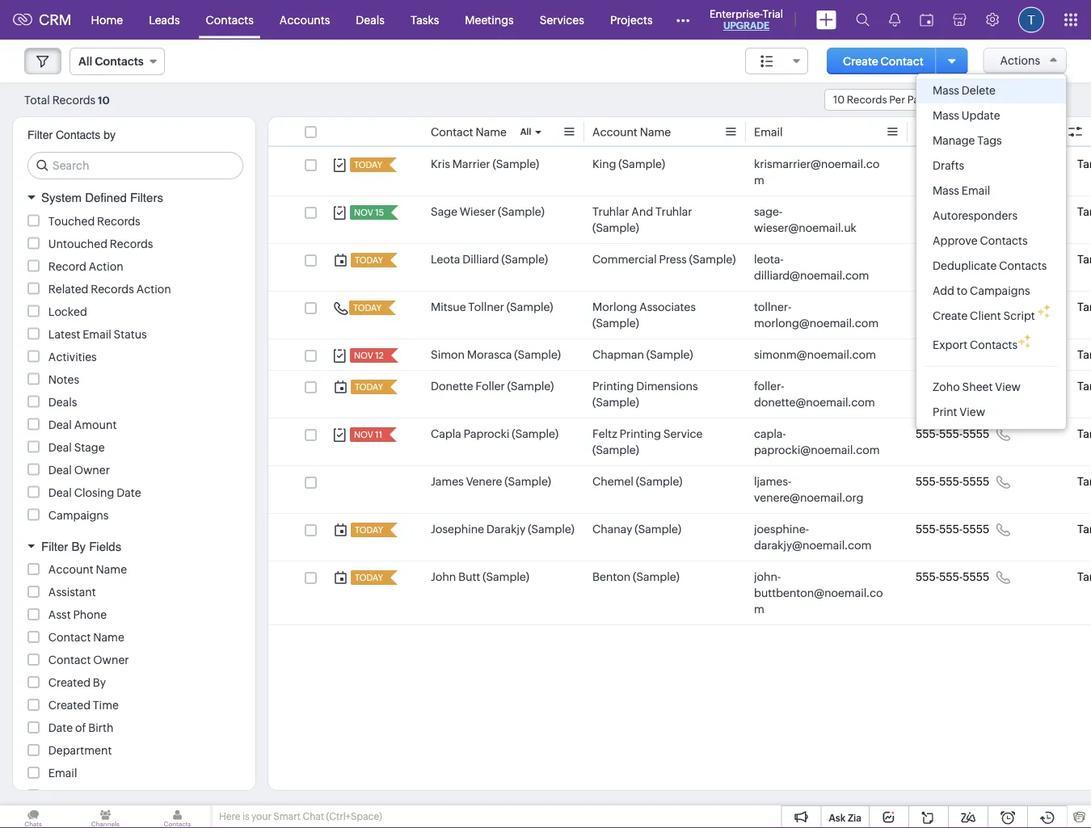 Task type: locate. For each thing, give the bounding box(es) containing it.
3 tar from the top
[[1078, 253, 1092, 266]]

7 555-555-5555 from the top
[[916, 428, 990, 441]]

sage wieser (sample) link
[[431, 204, 545, 220]]

5555 for krismarrier@noemail.co m
[[963, 158, 990, 171]]

records for 10
[[847, 94, 888, 106]]

autoresponders
[[933, 209, 1018, 222]]

deal down deal stage
[[48, 464, 72, 477]]

create for create client script
[[933, 310, 968, 323]]

1 vertical spatial campaigns
[[48, 509, 109, 522]]

2 deal from the top
[[48, 441, 72, 454]]

create inside button
[[843, 55, 879, 68]]

1 vertical spatial action
[[136, 283, 171, 296]]

(sample) inside chapman (sample) link
[[647, 349, 693, 361]]

6 555-555-5555 from the top
[[916, 380, 990, 393]]

4 5555 from the top
[[963, 301, 990, 314]]

15
[[375, 208, 384, 218]]

mass inside mass delete link
[[933, 84, 960, 97]]

m up sage-
[[754, 174, 765, 187]]

555-555-5555 for sage- wieser@noemail.uk
[[916, 205, 990, 218]]

deals down "notes"
[[48, 396, 77, 409]]

2 created from the top
[[48, 699, 91, 712]]

capla paprocki (sample)
[[431, 428, 559, 441]]

0 vertical spatial create
[[843, 55, 879, 68]]

stage
[[74, 441, 105, 454]]

m down john-
[[754, 603, 765, 616]]

0 vertical spatial view
[[996, 381, 1021, 394]]

(sample) down the feltz
[[593, 444, 639, 457]]

(sample) down and
[[593, 222, 639, 235]]

0 horizontal spatial contact name
[[48, 632, 124, 645]]

row group
[[268, 149, 1092, 626]]

deal left stage
[[48, 441, 72, 454]]

butt
[[459, 571, 481, 584]]

nov left 12
[[354, 351, 374, 361]]

1 vertical spatial owner
[[93, 654, 129, 667]]

filter for filter by fields
[[41, 540, 68, 554]]

1 vertical spatial all
[[521, 127, 532, 137]]

create
[[843, 55, 879, 68], [933, 310, 968, 323]]

records
[[52, 93, 96, 106], [847, 94, 888, 106], [97, 215, 140, 228], [110, 237, 153, 250], [91, 283, 134, 296]]

paprocki@noemail.com
[[754, 444, 880, 457]]

All Contacts field
[[70, 48, 165, 75]]

crm link
[[13, 12, 72, 28]]

1 vertical spatial m
[[754, 603, 765, 616]]

phone down assistant at the bottom of the page
[[73, 609, 107, 622]]

mass down drafts
[[933, 184, 960, 197]]

(sample) inside the sage wieser (sample) link
[[498, 205, 545, 218]]

filter down total
[[27, 129, 53, 142]]

created down created by
[[48, 699, 91, 712]]

deal for deal amount
[[48, 418, 72, 431]]

1 mass from the top
[[933, 84, 960, 97]]

by for filter
[[72, 540, 86, 554]]

1 horizontal spatial truhlar
[[656, 205, 693, 218]]

wieser
[[460, 205, 496, 218]]

truhlar left and
[[593, 205, 630, 218]]

mass up manage
[[933, 109, 960, 122]]

0 horizontal spatial 10
[[98, 94, 110, 106]]

1 horizontal spatial all
[[521, 127, 532, 137]]

related records action
[[48, 283, 171, 296]]

created up the created time at the bottom left
[[48, 677, 91, 690]]

(sample) right tollner
[[507, 301, 554, 314]]

1 horizontal spatial create
[[933, 310, 968, 323]]

contact up per
[[881, 55, 924, 68]]

created time
[[48, 699, 119, 712]]

truhlar and truhlar (sample)
[[593, 205, 693, 235]]

add
[[933, 285, 955, 298]]

tags
[[978, 134, 1003, 147]]

2 mass from the top
[[933, 109, 960, 122]]

records down the defined
[[97, 215, 140, 228]]

mass right page at right
[[933, 84, 960, 97]]

leota
[[431, 253, 460, 266]]

3 deal from the top
[[48, 464, 72, 477]]

donette
[[431, 380, 474, 393]]

records down touched records
[[110, 237, 153, 250]]

foller- donette@noemail.com link
[[754, 378, 884, 411]]

campaigns down closing
[[48, 509, 109, 522]]

(sample) right king
[[619, 158, 666, 171]]

account name down filter by fields
[[48, 564, 127, 577]]

(sample) right butt
[[483, 571, 530, 584]]

truhlar right and
[[656, 205, 693, 218]]

10 inside "total records 10"
[[98, 94, 110, 106]]

9 tar from the top
[[1078, 523, 1092, 536]]

0 vertical spatial all
[[78, 55, 92, 68]]

1 vertical spatial contact name
[[48, 632, 124, 645]]

(sample) up the feltz
[[593, 396, 639, 409]]

(sample) right the darakjy
[[528, 523, 575, 536]]

press
[[659, 253, 687, 266]]

closing
[[74, 486, 114, 499]]

9 5555 from the top
[[963, 523, 990, 536]]

None field
[[746, 48, 809, 74]]

2 555-555-5555 from the top
[[916, 205, 990, 218]]

0 vertical spatial created
[[48, 677, 91, 690]]

(sample) right chanay on the bottom
[[635, 523, 682, 536]]

0 horizontal spatial phone
[[73, 609, 107, 622]]

asst phone
[[48, 609, 107, 622]]

deal
[[48, 418, 72, 431], [48, 441, 72, 454], [48, 464, 72, 477], [48, 486, 72, 499]]

0 vertical spatial nov
[[354, 208, 374, 218]]

deal closing date
[[48, 486, 141, 499]]

owner up closing
[[74, 464, 110, 477]]

contacts down home link
[[95, 55, 144, 68]]

date right closing
[[117, 486, 141, 499]]

of
[[75, 722, 86, 735]]

(sample) inside king (sample) link
[[619, 158, 666, 171]]

1 vertical spatial nov
[[354, 351, 374, 361]]

per
[[890, 94, 906, 106]]

create down search icon
[[843, 55, 879, 68]]

tollner-
[[754, 301, 792, 314]]

profile element
[[1009, 0, 1054, 39]]

5 tar from the top
[[1078, 349, 1092, 361]]

james
[[431, 475, 464, 488]]

10 Records Per Page field
[[825, 89, 953, 111]]

2 truhlar from the left
[[656, 205, 693, 218]]

trial
[[763, 8, 784, 20]]

email
[[754, 126, 783, 139], [962, 184, 991, 197], [83, 328, 111, 341], [48, 767, 77, 780], [48, 790, 77, 803]]

1 5555 from the top
[[963, 158, 990, 171]]

2 nov from the top
[[354, 351, 374, 361]]

today link
[[350, 158, 384, 172], [351, 253, 385, 268], [349, 301, 383, 315], [351, 380, 385, 395], [351, 523, 385, 538], [351, 571, 385, 585]]

555-555-5555 for joesphine- darakjy@noemail.com
[[916, 523, 990, 536]]

2 5555 from the top
[[963, 205, 990, 218]]

0 horizontal spatial all
[[78, 55, 92, 68]]

navigation
[[1012, 88, 1067, 112]]

capla
[[431, 428, 462, 441]]

account name up king (sample)
[[593, 126, 671, 139]]

10 for 1 - 10
[[991, 93, 1004, 106]]

5 555-555-5555 from the top
[[916, 349, 990, 361]]

(sample) inside capla paprocki (sample) link
[[512, 428, 559, 441]]

2 vertical spatial mass
[[933, 184, 960, 197]]

6 tar from the top
[[1078, 380, 1092, 393]]

foller- donette@noemail.com
[[754, 380, 876, 409]]

today link for josephine
[[351, 523, 385, 538]]

simon
[[431, 349, 465, 361]]

date
[[117, 486, 141, 499], [48, 722, 73, 735]]

leads link
[[136, 0, 193, 39]]

wieser@noemail.uk
[[754, 222, 857, 235]]

1 horizontal spatial campaigns
[[970, 285, 1031, 298]]

filter inside dropdown button
[[41, 540, 68, 554]]

mass for mass update
[[933, 109, 960, 122]]

4 555-555-5555 from the top
[[916, 301, 990, 314]]

deal up deal stage
[[48, 418, 72, 431]]

2 vertical spatial nov
[[354, 430, 374, 440]]

feltz printing service (sample)
[[593, 428, 703, 457]]

2 m from the top
[[754, 603, 765, 616]]

nov 11 link
[[350, 428, 384, 442]]

manage tags link
[[917, 129, 1066, 154]]

chats image
[[0, 806, 66, 829]]

(sample) right marrier
[[493, 158, 540, 171]]

2 horizontal spatial 10
[[991, 93, 1004, 106]]

contacts left by
[[56, 129, 100, 142]]

9 555-555-5555 from the top
[[916, 523, 990, 536]]

0 horizontal spatial account name
[[48, 564, 127, 577]]

contacts for filter contacts by
[[56, 129, 100, 142]]

(sample) inside donette foller (sample) link
[[508, 380, 554, 393]]

deals link
[[343, 0, 398, 39]]

0 horizontal spatial create
[[843, 55, 879, 68]]

4 deal from the top
[[48, 486, 72, 499]]

0 horizontal spatial view
[[960, 406, 986, 419]]

nov left the 15
[[354, 208, 374, 218]]

1 tar from the top
[[1078, 158, 1092, 171]]

records up filter contacts by
[[52, 93, 96, 106]]

(sample) inside commercial press (sample) link
[[689, 253, 736, 266]]

0 horizontal spatial action
[[89, 260, 123, 273]]

1 created from the top
[[48, 677, 91, 690]]

(sample) right "press"
[[689, 253, 736, 266]]

1 horizontal spatial phone
[[916, 126, 950, 139]]

(sample) inside john butt (sample) link
[[483, 571, 530, 584]]

by
[[72, 540, 86, 554], [93, 677, 106, 690]]

(sample) inside leota dilliard (sample) link
[[502, 253, 548, 266]]

(sample) right morasca
[[514, 349, 561, 361]]

today for john butt (sample)
[[355, 573, 383, 583]]

owner for deal owner
[[74, 464, 110, 477]]

1 vertical spatial created
[[48, 699, 91, 712]]

action up the status
[[136, 283, 171, 296]]

action up related records action
[[89, 260, 123, 273]]

name down 'fields'
[[96, 564, 127, 577]]

1 m from the top
[[754, 174, 765, 187]]

today link for leota
[[351, 253, 385, 268]]

1 vertical spatial phone
[[73, 609, 107, 622]]

1 horizontal spatial account
[[593, 126, 638, 139]]

deals left the tasks link
[[356, 13, 385, 26]]

date left of
[[48, 722, 73, 735]]

client
[[970, 310, 1002, 323]]

1 vertical spatial account
[[48, 564, 94, 577]]

morlong
[[593, 301, 637, 314]]

account up king
[[593, 126, 638, 139]]

all up kris marrier (sample)
[[521, 127, 532, 137]]

0 vertical spatial m
[[754, 174, 765, 187]]

records down record action
[[91, 283, 134, 296]]

view right the sheet
[[996, 381, 1021, 394]]

zoho
[[933, 381, 960, 394]]

view down zoho sheet view
[[960, 406, 986, 419]]

john butt (sample)
[[431, 571, 530, 584]]

10 up by
[[98, 94, 110, 106]]

1 horizontal spatial 10
[[834, 94, 845, 106]]

10 555-555-5555 from the top
[[916, 571, 990, 584]]

enterprise-trial upgrade
[[710, 8, 784, 31]]

10 left per
[[834, 94, 845, 106]]

benton
[[593, 571, 631, 584]]

1 horizontal spatial date
[[117, 486, 141, 499]]

10 5555 from the top
[[963, 571, 990, 584]]

(sample) right wieser
[[498, 205, 545, 218]]

dilliard
[[463, 253, 499, 266]]

0 vertical spatial printing
[[593, 380, 634, 393]]

tollner
[[469, 301, 505, 314]]

0 horizontal spatial by
[[72, 540, 86, 554]]

filter by fields button
[[13, 533, 256, 561]]

contacts down client
[[970, 339, 1018, 352]]

nov left "11"
[[354, 430, 374, 440]]

10 right -
[[991, 93, 1004, 106]]

3 nov from the top
[[354, 430, 374, 440]]

0 vertical spatial contact name
[[431, 126, 507, 139]]

records for untouched
[[110, 237, 153, 250]]

1 nov from the top
[[354, 208, 374, 218]]

john- buttbenton@noemail.co m link
[[754, 569, 884, 618]]

create down add
[[933, 310, 968, 323]]

export contacts
[[933, 339, 1018, 352]]

3 mass from the top
[[933, 184, 960, 197]]

mass inside mass update link
[[933, 109, 960, 122]]

latest email status
[[48, 328, 147, 341]]

(sample) right dilliard
[[502, 253, 548, 266]]

deal for deal owner
[[48, 464, 72, 477]]

printing inside 'feltz printing service (sample)'
[[620, 428, 661, 441]]

1 vertical spatial create
[[933, 310, 968, 323]]

records left per
[[847, 94, 888, 106]]

(sample) inside kris marrier (sample) 'link'
[[493, 158, 540, 171]]

leota dilliard (sample) link
[[431, 251, 548, 268]]

8 tar from the top
[[1078, 475, 1092, 488]]

tasks link
[[398, 0, 452, 39]]

1 horizontal spatial view
[[996, 381, 1021, 394]]

1 truhlar from the left
[[593, 205, 630, 218]]

filter up assistant at the bottom of the page
[[41, 540, 68, 554]]

morlong associates (sample) link
[[593, 299, 738, 332]]

untouched records
[[48, 237, 153, 250]]

all inside field
[[78, 55, 92, 68]]

all for all contacts
[[78, 55, 92, 68]]

mass update
[[933, 109, 1001, 122]]

row group containing kris marrier (sample)
[[268, 149, 1092, 626]]

owner up created by
[[93, 654, 129, 667]]

record action
[[48, 260, 123, 273]]

tar for simonm@noemail.com
[[1078, 349, 1092, 361]]

deduplicate contacts
[[933, 260, 1048, 273]]

all up "total records 10" at the left
[[78, 55, 92, 68]]

1 vertical spatial by
[[93, 677, 106, 690]]

m inside krismarrier@noemail.co m
[[754, 174, 765, 187]]

8 5555 from the top
[[963, 475, 990, 488]]

contact name up contact owner at the left bottom of the page
[[48, 632, 124, 645]]

(sample) down feltz printing service (sample) link
[[636, 475, 683, 488]]

(sample) down morlong
[[593, 317, 639, 330]]

defined
[[85, 191, 127, 205]]

name up contact owner at the left bottom of the page
[[93, 632, 124, 645]]

simonm@noemail.com link
[[754, 347, 877, 363]]

tar for john- buttbenton@noemail.co m
[[1078, 571, 1092, 584]]

by left 'fields'
[[72, 540, 86, 554]]

0 vertical spatial owner
[[74, 464, 110, 477]]

contacts link
[[193, 0, 267, 39]]

5555 for john- buttbenton@noemail.co m
[[963, 571, 990, 584]]

latest
[[48, 328, 80, 341]]

4 tar from the top
[[1078, 301, 1092, 314]]

(sample) inside printing dimensions (sample)
[[593, 396, 639, 409]]

nov for simon
[[354, 351, 374, 361]]

nov 15
[[354, 208, 384, 218]]

0 vertical spatial mass
[[933, 84, 960, 97]]

sage- wieser@noemail.uk link
[[754, 204, 884, 236]]

(sample) inside benton (sample) link
[[633, 571, 680, 584]]

mass for mass delete
[[933, 84, 960, 97]]

1 555-555-5555 from the top
[[916, 158, 990, 171]]

0 vertical spatial by
[[72, 540, 86, 554]]

7 5555 from the top
[[963, 428, 990, 441]]

search element
[[847, 0, 880, 40]]

commercial press (sample)
[[593, 253, 736, 266]]

10 tar from the top
[[1078, 571, 1092, 584]]

contacts inside field
[[95, 55, 144, 68]]

search image
[[856, 13, 870, 27]]

by up time
[[93, 677, 106, 690]]

1 vertical spatial mass
[[933, 109, 960, 122]]

(sample) up 'dimensions'
[[647, 349, 693, 361]]

total records 10
[[24, 93, 110, 106]]

(sample) right venere
[[505, 475, 551, 488]]

john-
[[754, 571, 781, 584]]

3 5555 from the top
[[963, 253, 990, 266]]

records inside 10 records per page field
[[847, 94, 888, 106]]

m inside john- buttbenton@noemail.co m
[[754, 603, 765, 616]]

email right latest
[[83, 328, 111, 341]]

5555 for foller- donette@noemail.com
[[963, 380, 990, 393]]

view
[[996, 381, 1021, 394], [960, 406, 986, 419]]

john
[[431, 571, 456, 584]]

1 horizontal spatial action
[[136, 283, 171, 296]]

account up assistant at the bottom of the page
[[48, 564, 94, 577]]

printing right the feltz
[[620, 428, 661, 441]]

5 5555 from the top
[[963, 349, 990, 361]]

ljames- venere@noemail.org link
[[754, 474, 884, 506]]

mass
[[933, 84, 960, 97], [933, 109, 960, 122], [933, 184, 960, 197]]

1 horizontal spatial account name
[[593, 126, 671, 139]]

0 vertical spatial filter
[[27, 129, 53, 142]]

1 vertical spatial deals
[[48, 396, 77, 409]]

signals image
[[890, 13, 901, 27]]

by
[[104, 129, 116, 142]]

email up krismarrier@noemail.co
[[754, 126, 783, 139]]

6 5555 from the top
[[963, 380, 990, 393]]

2 tar from the top
[[1078, 205, 1092, 218]]

(sample) inside josephine darakjy (sample) link
[[528, 523, 575, 536]]

by inside filter by fields dropdown button
[[72, 540, 86, 554]]

contacts down autoresponders link
[[980, 235, 1028, 247]]

sage- wieser@noemail.uk
[[754, 205, 857, 235]]

contact name up marrier
[[431, 126, 507, 139]]

calendar image
[[920, 13, 934, 26]]

(sample) right the foller
[[508, 380, 554, 393]]

assistant
[[48, 586, 96, 599]]

deal for deal stage
[[48, 441, 72, 454]]

1 vertical spatial filter
[[41, 540, 68, 554]]

today link for john
[[351, 571, 385, 585]]

campaigns down deduplicate contacts link
[[970, 285, 1031, 298]]

campaigns
[[970, 285, 1031, 298], [48, 509, 109, 522]]

email down department
[[48, 767, 77, 780]]

(sample) right benton
[[633, 571, 680, 584]]

deal down "deal owner"
[[48, 486, 72, 499]]

1 deal from the top
[[48, 418, 72, 431]]

untouched
[[48, 237, 108, 250]]

1 vertical spatial date
[[48, 722, 73, 735]]

benton (sample) link
[[593, 569, 680, 585]]

7 tar from the top
[[1078, 428, 1092, 441]]

0 vertical spatial deals
[[356, 13, 385, 26]]

contacts down approve contacts link
[[1000, 260, 1048, 273]]

1 vertical spatial printing
[[620, 428, 661, 441]]

8 555-555-5555 from the top
[[916, 475, 990, 488]]

tollner- morlong@noemail.com
[[754, 301, 879, 330]]

phone down page at right
[[916, 126, 950, 139]]

mass inside mass email link
[[933, 184, 960, 197]]

(sample) right paprocki at the bottom of the page
[[512, 428, 559, 441]]

accounts link
[[267, 0, 343, 39]]

printing down chapman
[[593, 380, 634, 393]]

0 horizontal spatial truhlar
[[593, 205, 630, 218]]

meetings
[[465, 13, 514, 26]]

1 horizontal spatial by
[[93, 677, 106, 690]]

1 horizontal spatial deals
[[356, 13, 385, 26]]

3 555-555-5555 from the top
[[916, 253, 990, 266]]

records for total
[[52, 93, 96, 106]]



Task type: describe. For each thing, give the bounding box(es) containing it.
contacts for approve contacts
[[980, 235, 1028, 247]]

5555 for simonm@noemail.com
[[963, 349, 990, 361]]

tar for ljames- venere@noemail.org
[[1078, 475, 1092, 488]]

marrier
[[453, 158, 491, 171]]

joesphine- darakjy@noemail.com link
[[754, 522, 884, 554]]

update
[[962, 109, 1001, 122]]

555-555-5555 for tollner- morlong@noemail.com
[[916, 301, 990, 314]]

contacts right leads link
[[206, 13, 254, 26]]

1 - 10
[[977, 93, 1004, 106]]

john butt (sample) link
[[431, 569, 530, 585]]

name up kris marrier (sample) 'link' at the top of the page
[[476, 126, 507, 139]]

name up king (sample)
[[640, 126, 671, 139]]

zia
[[848, 813, 862, 824]]

1 vertical spatial account name
[[48, 564, 127, 577]]

printing inside printing dimensions (sample)
[[593, 380, 634, 393]]

crm
[[39, 12, 72, 28]]

contact inside button
[[881, 55, 924, 68]]

signals element
[[880, 0, 911, 40]]

555-555-5555 for foller- donette@noemail.com
[[916, 380, 990, 393]]

(sample) inside james venere (sample) link
[[505, 475, 551, 488]]

create menu image
[[817, 10, 837, 30]]

nov 12 link
[[350, 349, 386, 363]]

mass delete link
[[917, 78, 1066, 104]]

create menu element
[[807, 0, 847, 39]]

capla-
[[754, 428, 787, 441]]

morlong@noemail.com
[[754, 317, 879, 330]]

foller
[[476, 380, 505, 393]]

5555 for leota- dilliard@noemail.com
[[963, 253, 990, 266]]

contact down asst phone
[[48, 632, 91, 645]]

filters
[[130, 191, 163, 205]]

(sample) inside "morlong associates (sample)"
[[593, 317, 639, 330]]

(sample) inside simon morasca (sample) link
[[514, 349, 561, 361]]

tar for leota- dilliard@noemail.com
[[1078, 253, 1092, 266]]

buttbenton@noemail.co
[[754, 587, 884, 600]]

5555 for ljames- venere@noemail.org
[[963, 475, 990, 488]]

555-555-5555 for krismarrier@noemail.co m
[[916, 158, 990, 171]]

created for created by
[[48, 677, 91, 690]]

5555 for sage- wieser@noemail.uk
[[963, 205, 990, 218]]

tar for foller- donette@noemail.com
[[1078, 380, 1092, 393]]

0 vertical spatial action
[[89, 260, 123, 273]]

555-555-5555 for ljames- venere@noemail.org
[[916, 475, 990, 488]]

555-555-5555 for simonm@noemail.com
[[916, 349, 990, 361]]

printing dimensions (sample)
[[593, 380, 698, 409]]

venere
[[466, 475, 502, 488]]

contact owner
[[48, 654, 129, 667]]

capla- paprocki@noemail.com link
[[754, 426, 884, 459]]

1 horizontal spatial contact name
[[431, 126, 507, 139]]

here is your smart chat (ctrl+space)
[[219, 812, 382, 823]]

0 vertical spatial phone
[[916, 126, 950, 139]]

smart
[[274, 812, 301, 823]]

Other Modules field
[[666, 7, 701, 33]]

feltz printing service (sample) link
[[593, 426, 738, 459]]

time
[[93, 699, 119, 712]]

tar for tollner- morlong@noemail.com
[[1078, 301, 1092, 314]]

mass email link
[[917, 179, 1066, 204]]

co
[[1078, 126, 1092, 139]]

0 horizontal spatial deals
[[48, 396, 77, 409]]

home link
[[78, 0, 136, 39]]

mitsue tollner (sample)
[[431, 301, 554, 314]]

touched records
[[48, 215, 140, 228]]

ask
[[829, 813, 846, 824]]

all for all
[[521, 127, 532, 137]]

here
[[219, 812, 241, 823]]

(sample) inside chanay (sample) link
[[635, 523, 682, 536]]

filter for filter contacts by
[[27, 129, 53, 142]]

0 vertical spatial date
[[117, 486, 141, 499]]

10 for total records 10
[[98, 94, 110, 106]]

record
[[48, 260, 86, 273]]

projects
[[610, 13, 653, 26]]

nov for capla
[[354, 430, 374, 440]]

locked
[[48, 305, 87, 318]]

Search text field
[[28, 153, 243, 179]]

deal for deal closing date
[[48, 486, 72, 499]]

deduplicate
[[933, 260, 997, 273]]

10 inside field
[[834, 94, 845, 106]]

contacts for all contacts
[[95, 55, 144, 68]]

contact up kris
[[431, 126, 474, 139]]

actions
[[1001, 54, 1041, 67]]

system defined filters
[[41, 191, 163, 205]]

today link for mitsue
[[349, 301, 383, 315]]

your
[[252, 812, 272, 823]]

(sample) inside chemel (sample) link
[[636, 475, 683, 488]]

email up autoresponders at top right
[[962, 184, 991, 197]]

contacts for deduplicate contacts
[[1000, 260, 1048, 273]]

owner for contact owner
[[93, 654, 129, 667]]

records for touched
[[97, 215, 140, 228]]

today link for donette
[[351, 380, 385, 395]]

foller-
[[754, 380, 785, 393]]

by for created
[[93, 677, 106, 690]]

to
[[957, 285, 968, 298]]

0 horizontal spatial date
[[48, 722, 73, 735]]

fields
[[89, 540, 121, 554]]

department
[[48, 745, 112, 758]]

email left opt
[[48, 790, 77, 803]]

size image
[[761, 54, 774, 69]]

(sample) inside mitsue tollner (sample) link
[[507, 301, 554, 314]]

chemel
[[593, 475, 634, 488]]

accounts
[[280, 13, 330, 26]]

activities
[[48, 351, 97, 363]]

approve
[[933, 235, 978, 247]]

feltz
[[593, 428, 618, 441]]

today for mitsue tollner (sample)
[[353, 303, 382, 313]]

services link
[[527, 0, 598, 39]]

today for leota dilliard (sample)
[[355, 256, 383, 266]]

deal amount
[[48, 418, 117, 431]]

print
[[933, 406, 958, 419]]

0 vertical spatial account
[[593, 126, 638, 139]]

1 vertical spatial view
[[960, 406, 986, 419]]

created for created time
[[48, 699, 91, 712]]

tar for krismarrier@noemail.co m
[[1078, 158, 1092, 171]]

page
[[908, 94, 932, 106]]

leota-
[[754, 253, 784, 266]]

create contact
[[843, 55, 924, 68]]

0 horizontal spatial account
[[48, 564, 94, 577]]

today link for kris
[[350, 158, 384, 172]]

profile image
[[1019, 7, 1045, 33]]

related
[[48, 283, 88, 296]]

contacts image
[[144, 806, 211, 829]]

tar for joesphine- darakjy@noemail.com
[[1078, 523, 1092, 536]]

(ctrl+space)
[[326, 812, 382, 823]]

555-555-5555 for capla- paprocki@noemail.com
[[916, 428, 990, 441]]

channels image
[[72, 806, 139, 829]]

5555 for capla- paprocki@noemail.com
[[963, 428, 990, 441]]

tar for capla- paprocki@noemail.com
[[1078, 428, 1092, 441]]

0 horizontal spatial campaigns
[[48, 509, 109, 522]]

contact up created by
[[48, 654, 91, 667]]

today for josephine darakjy (sample)
[[355, 526, 383, 536]]

filter by fields
[[41, 540, 121, 554]]

kris marrier (sample)
[[431, 158, 540, 171]]

today for kris marrier (sample)
[[354, 160, 383, 170]]

john- buttbenton@noemail.co m
[[754, 571, 884, 616]]

asst
[[48, 609, 71, 622]]

total
[[24, 93, 50, 106]]

josephine
[[431, 523, 484, 536]]

0 vertical spatial account name
[[593, 126, 671, 139]]

nov for sage
[[354, 208, 374, 218]]

5555 for tollner- morlong@noemail.com
[[963, 301, 990, 314]]

venere@noemail.org
[[754, 492, 864, 505]]

555-555-5555 for leota- dilliard@noemail.com
[[916, 253, 990, 266]]

contacts for export contacts
[[970, 339, 1018, 352]]

(sample) inside 'feltz printing service (sample)'
[[593, 444, 639, 457]]

manage tags
[[933, 134, 1003, 147]]

today for donette foller (sample)
[[355, 382, 383, 393]]

mass email
[[933, 184, 991, 197]]

zoho sheet view
[[933, 381, 1021, 394]]

services
[[540, 13, 585, 26]]

12
[[375, 351, 384, 361]]

leads
[[149, 13, 180, 26]]

system
[[41, 191, 82, 205]]

drafts link
[[917, 154, 1066, 179]]

555-555-5555 for john- buttbenton@noemail.co m
[[916, 571, 990, 584]]

deals inside deals link
[[356, 13, 385, 26]]

records for related
[[91, 283, 134, 296]]

chat
[[303, 812, 324, 823]]

james venere (sample) link
[[431, 474, 551, 490]]

dimensions
[[637, 380, 698, 393]]

paprocki
[[464, 428, 510, 441]]

tar for sage- wieser@noemail.uk
[[1078, 205, 1092, 218]]

home
[[91, 13, 123, 26]]

create for create contact
[[843, 55, 879, 68]]

ljames-
[[754, 475, 792, 488]]

sage-
[[754, 205, 783, 218]]

josephine darakjy (sample) link
[[431, 522, 575, 538]]

-
[[984, 93, 988, 106]]

0 vertical spatial campaigns
[[970, 285, 1031, 298]]

(sample) inside truhlar and truhlar (sample)
[[593, 222, 639, 235]]

mass for mass email
[[933, 184, 960, 197]]

5555 for joesphine- darakjy@noemail.com
[[963, 523, 990, 536]]

chapman
[[593, 349, 644, 361]]



Task type: vqa. For each thing, say whether or not it's contained in the screenshot.


